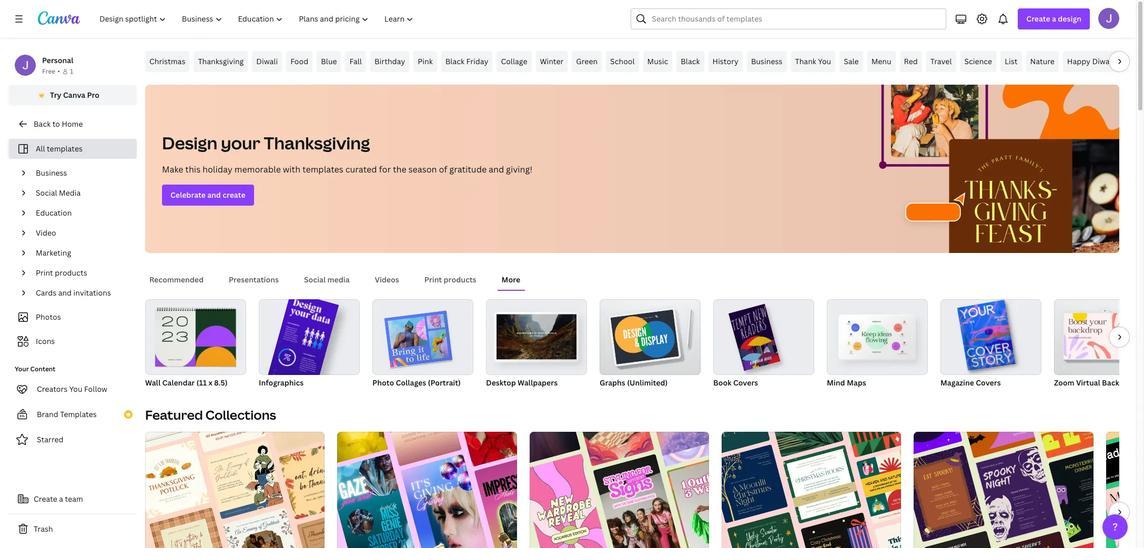 Task type: vqa. For each thing, say whether or not it's contained in the screenshot.
Featured
yes



Task type: locate. For each thing, give the bounding box(es) containing it.
a for design
[[1052, 14, 1056, 24]]

science
[[965, 56, 992, 66]]

business up social media
[[36, 168, 67, 178]]

videos
[[375, 275, 399, 285]]

0 vertical spatial business link
[[747, 51, 787, 72]]

create left design at right top
[[1027, 14, 1050, 24]]

giving!
[[506, 164, 533, 175]]

0 horizontal spatial you
[[69, 384, 82, 394]]

jacob simon image
[[1098, 8, 1120, 29]]

diwali
[[256, 56, 278, 66], [1092, 56, 1114, 66]]

0 horizontal spatial business link
[[32, 163, 130, 183]]

cards
[[36, 288, 56, 298]]

1 horizontal spatial and
[[207, 190, 221, 200]]

1 vertical spatial thanksgiving
[[264, 132, 370, 154]]

holiday
[[203, 164, 232, 175]]

celebrate and create
[[170, 190, 245, 200]]

a inside button
[[59, 494, 63, 504]]

create inside dropdown button
[[1027, 14, 1050, 24]]

creators you follow link
[[8, 379, 137, 400]]

0 vertical spatial thanksgiving
[[198, 56, 244, 66]]

0 horizontal spatial social
[[36, 188, 57, 198]]

templates
[[47, 144, 83, 154], [303, 164, 343, 175]]

products left more
[[444, 275, 476, 285]]

social up education
[[36, 188, 57, 198]]

1 horizontal spatial black
[[681, 56, 700, 66]]

•
[[57, 67, 60, 76]]

you for thank
[[818, 56, 831, 66]]

curated
[[345, 164, 377, 175]]

0 horizontal spatial print
[[36, 268, 53, 278]]

0 horizontal spatial a
[[59, 494, 63, 504]]

0 vertical spatial a
[[1052, 14, 1056, 24]]

create a design button
[[1018, 8, 1090, 29]]

trash link
[[8, 519, 137, 540]]

personal
[[42, 55, 73, 65]]

0 vertical spatial business
[[751, 56, 783, 66]]

1 horizontal spatial print
[[424, 275, 442, 285]]

and right the cards
[[58, 288, 72, 298]]

0 vertical spatial create
[[1027, 14, 1050, 24]]

black left friday
[[445, 56, 465, 66]]

1 vertical spatial a
[[59, 494, 63, 504]]

social left media
[[304, 275, 326, 285]]

social
[[36, 188, 57, 198], [304, 275, 326, 285]]

None search field
[[631, 8, 947, 29]]

cards and invitations link
[[32, 283, 130, 303]]

you for creators
[[69, 384, 82, 394]]

covers for magazine covers
[[976, 378, 1001, 388]]

print products inside 'link'
[[36, 268, 87, 278]]

celebrate and create link
[[162, 185, 254, 206]]

canva
[[63, 90, 85, 100]]

templates
[[60, 409, 97, 419]]

memorable
[[235, 164, 281, 175]]

business left the thank
[[751, 56, 783, 66]]

0 horizontal spatial business
[[36, 168, 67, 178]]

print products button
[[420, 270, 481, 290]]

education
[[36, 208, 72, 218]]

social inside button
[[304, 275, 326, 285]]

products inside 'link'
[[55, 268, 87, 278]]

thanksgiving up "with"
[[264, 132, 370, 154]]

products up cards and invitations
[[55, 268, 87, 278]]

a left design at right top
[[1052, 14, 1056, 24]]

1 horizontal spatial thanksgiving
[[264, 132, 370, 154]]

covers for book covers
[[733, 378, 758, 388]]

zoom virtual background
[[1054, 378, 1144, 388]]

1 horizontal spatial business
[[751, 56, 783, 66]]

print up the cards
[[36, 268, 53, 278]]

celebrate
[[170, 190, 206, 200]]

friday
[[466, 56, 488, 66]]

0 horizontal spatial covers
[[733, 378, 758, 388]]

wall calendar (11 x 8.5)
[[145, 378, 228, 388]]

more button
[[497, 270, 525, 290]]

graph (unlimited) image inside graphs (unlimited) link
[[611, 310, 679, 365]]

you right the thank
[[818, 56, 831, 66]]

Search search field
[[652, 9, 940, 29]]

nature
[[1030, 56, 1055, 66]]

0 vertical spatial templates
[[47, 144, 83, 154]]

wall calendar (11 x 8.5) image
[[145, 299, 246, 375], [155, 309, 236, 367]]

templates right "with"
[[303, 164, 343, 175]]

2 horizontal spatial and
[[489, 164, 504, 175]]

0 vertical spatial you
[[818, 56, 831, 66]]

winter link
[[536, 51, 568, 72]]

1 horizontal spatial print products
[[424, 275, 476, 285]]

business link left the thank
[[747, 51, 787, 72]]

0 horizontal spatial products
[[55, 268, 87, 278]]

2 black from the left
[[681, 56, 700, 66]]

diwali right "happy" at the top right of page
[[1092, 56, 1114, 66]]

cards and invitations
[[36, 288, 111, 298]]

create inside button
[[34, 494, 57, 504]]

magazine covers
[[941, 378, 1001, 388]]

covers right book
[[733, 378, 758, 388]]

school
[[610, 56, 635, 66]]

mind map image
[[827, 299, 928, 375], [841, 317, 913, 357]]

thank
[[795, 56, 816, 66]]

1 horizontal spatial create
[[1027, 14, 1050, 24]]

photo collages (portrait)
[[372, 378, 461, 388]]

history link
[[708, 51, 743, 72]]

book cover image
[[713, 299, 814, 375], [729, 304, 780, 371]]

graphs
[[600, 378, 625, 388]]

mind map image inside mind maps link
[[841, 317, 913, 357]]

christmas link
[[145, 51, 190, 72]]

content
[[30, 365, 55, 374]]

your
[[15, 365, 29, 374]]

covers
[[733, 378, 758, 388], [976, 378, 1001, 388]]

print right videos
[[424, 275, 442, 285]]

print inside 'link'
[[36, 268, 53, 278]]

collage link
[[497, 51, 532, 72]]

0 horizontal spatial black
[[445, 56, 465, 66]]

2 covers from the left
[[976, 378, 1001, 388]]

book
[[713, 378, 732, 388]]

trash
[[34, 524, 53, 534]]

infographic image
[[258, 292, 339, 426], [259, 299, 360, 375]]

1 vertical spatial create
[[34, 494, 57, 504]]

create for create a design
[[1027, 14, 1050, 24]]

print products inside button
[[424, 275, 476, 285]]

starred
[[37, 435, 63, 445]]

2 magazine cover image from the left
[[957, 300, 1016, 371]]

a inside dropdown button
[[1052, 14, 1056, 24]]

1 horizontal spatial products
[[444, 275, 476, 285]]

you left follow
[[69, 384, 82, 394]]

1 horizontal spatial covers
[[976, 378, 1001, 388]]

and left giving!
[[489, 164, 504, 175]]

business link
[[747, 51, 787, 72], [32, 163, 130, 183]]

1 magazine cover image from the left
[[941, 299, 1042, 375]]

list link
[[1001, 51, 1022, 72]]

0 horizontal spatial thanksgiving
[[198, 56, 244, 66]]

0 horizontal spatial diwali
[[256, 56, 278, 66]]

social media
[[304, 275, 350, 285]]

social for social media
[[304, 275, 326, 285]]

graphs (unlimited)
[[600, 378, 668, 388]]

team
[[65, 494, 83, 504]]

0 vertical spatial social
[[36, 188, 57, 198]]

x
[[209, 378, 212, 388]]

1 vertical spatial social
[[304, 275, 326, 285]]

create left team
[[34, 494, 57, 504]]

photo collage (portrait) image
[[372, 299, 473, 375], [384, 311, 453, 368]]

social media link
[[32, 183, 130, 203]]

and left the create
[[207, 190, 221, 200]]

1 horizontal spatial you
[[818, 56, 831, 66]]

print products for print products 'link'
[[36, 268, 87, 278]]

black right music
[[681, 56, 700, 66]]

magazine cover image inside 'link'
[[957, 300, 1016, 371]]

diwali left food
[[256, 56, 278, 66]]

education link
[[32, 203, 130, 223]]

thank you
[[795, 56, 831, 66]]

a
[[1052, 14, 1056, 24], [59, 494, 63, 504]]

1 covers from the left
[[733, 378, 758, 388]]

magazine
[[941, 378, 974, 388]]

maps
[[847, 378, 866, 388]]

0 horizontal spatial create
[[34, 494, 57, 504]]

music link
[[643, 51, 672, 72]]

1 horizontal spatial templates
[[303, 164, 343, 175]]

presentations button
[[225, 270, 283, 290]]

create
[[1027, 14, 1050, 24], [34, 494, 57, 504]]

print inside button
[[424, 275, 442, 285]]

products inside button
[[444, 275, 476, 285]]

thanksgiving left diwali link
[[198, 56, 244, 66]]

graph (unlimited) image
[[600, 299, 701, 375], [611, 310, 679, 365]]

business link up media in the top of the page
[[32, 163, 130, 183]]

covers inside 'link'
[[976, 378, 1001, 388]]

media
[[59, 188, 81, 198]]

mind maps link
[[827, 299, 928, 390]]

2 diwali from the left
[[1092, 56, 1114, 66]]

black for black friday
[[445, 56, 465, 66]]

0 horizontal spatial print products
[[36, 268, 87, 278]]

music
[[647, 56, 668, 66]]

2 vertical spatial and
[[58, 288, 72, 298]]

zoom virtual background image
[[1054, 299, 1144, 375], [1064, 313, 1144, 359]]

1 horizontal spatial business link
[[747, 51, 787, 72]]

thanksgiving inside thanksgiving link
[[198, 56, 244, 66]]

covers right magazine
[[976, 378, 1001, 388]]

menu
[[872, 56, 891, 66]]

red
[[904, 56, 918, 66]]

print for print products 'link'
[[36, 268, 53, 278]]

top level navigation element
[[93, 8, 423, 29]]

calendar
[[162, 378, 195, 388]]

and
[[489, 164, 504, 175], [207, 190, 221, 200], [58, 288, 72, 298]]

travel link
[[926, 51, 956, 72]]

templates right all
[[47, 144, 83, 154]]

featured
[[145, 406, 203, 423]]

1 horizontal spatial diwali
[[1092, 56, 1114, 66]]

try canva pro button
[[8, 85, 137, 105]]

social for social media
[[36, 188, 57, 198]]

1 vertical spatial you
[[69, 384, 82, 394]]

food
[[291, 56, 308, 66]]

1 horizontal spatial social
[[304, 275, 326, 285]]

black for black
[[681, 56, 700, 66]]

collage
[[501, 56, 527, 66]]

desktop wallpaper image
[[486, 299, 587, 375], [497, 314, 577, 360]]

a left team
[[59, 494, 63, 504]]

magazine cover image
[[941, 299, 1042, 375], [957, 300, 1016, 371]]

0 horizontal spatial and
[[58, 288, 72, 298]]

green
[[576, 56, 598, 66]]

a for team
[[59, 494, 63, 504]]

products for print products button
[[444, 275, 476, 285]]

photo collage (portrait) image inside 'photo collages (portrait)' link
[[384, 311, 453, 368]]

1 horizontal spatial a
[[1052, 14, 1056, 24]]

print for print products button
[[424, 275, 442, 285]]

1 vertical spatial and
[[207, 190, 221, 200]]

1 black from the left
[[445, 56, 465, 66]]



Task type: describe. For each thing, give the bounding box(es) containing it.
christmas
[[149, 56, 185, 66]]

background
[[1102, 378, 1144, 388]]

happy
[[1067, 56, 1091, 66]]

wallpapers
[[518, 378, 558, 388]]

pink link
[[414, 51, 437, 72]]

design
[[162, 132, 217, 154]]

science link
[[960, 51, 996, 72]]

nature link
[[1026, 51, 1059, 72]]

(unlimited)
[[627, 378, 668, 388]]

1 vertical spatial templates
[[303, 164, 343, 175]]

black link
[[677, 51, 704, 72]]

design your thanksgiving image
[[867, 85, 1120, 253]]

media
[[327, 275, 350, 285]]

design
[[1058, 14, 1082, 24]]

icons link
[[15, 331, 130, 351]]

8.5)
[[214, 378, 228, 388]]

make
[[162, 164, 183, 175]]

design your thanksgiving
[[162, 132, 370, 154]]

school link
[[606, 51, 639, 72]]

black friday
[[445, 56, 488, 66]]

and for celebrate and create
[[207, 190, 221, 200]]

zoom virtual background link
[[1054, 299, 1144, 390]]

sale link
[[840, 51, 863, 72]]

products for print products 'link'
[[55, 268, 87, 278]]

mind maps
[[827, 378, 866, 388]]

back
[[34, 119, 51, 129]]

gratitude
[[449, 164, 487, 175]]

wall calendar (11 x 8.5) link
[[145, 299, 246, 390]]

more
[[502, 275, 520, 285]]

photos
[[36, 312, 61, 322]]

video link
[[32, 223, 130, 243]]

travel
[[930, 56, 952, 66]]

try
[[50, 90, 61, 100]]

thanksgiving link
[[194, 51, 248, 72]]

print products for print products button
[[424, 275, 476, 285]]

collections
[[205, 406, 276, 423]]

all templates
[[36, 144, 83, 154]]

list
[[1005, 56, 1018, 66]]

diwali link
[[252, 51, 282, 72]]

1 vertical spatial business link
[[32, 163, 130, 183]]

mind
[[827, 378, 845, 388]]

starred link
[[8, 429, 137, 450]]

0 vertical spatial and
[[489, 164, 504, 175]]

featured collections
[[145, 406, 276, 423]]

free •
[[42, 67, 60, 76]]

to
[[52, 119, 60, 129]]

thank you link
[[791, 51, 835, 72]]

the
[[393, 164, 406, 175]]

create a team button
[[8, 489, 137, 510]]

icons
[[36, 336, 55, 346]]

brand templates
[[37, 409, 97, 419]]

birthday link
[[370, 51, 409, 72]]

for
[[379, 164, 391, 175]]

home
[[62, 119, 83, 129]]

social media button
[[300, 270, 354, 290]]

fall link
[[345, 51, 366, 72]]

0 horizontal spatial templates
[[47, 144, 83, 154]]

food link
[[286, 51, 313, 72]]

your
[[221, 132, 260, 154]]

all
[[36, 144, 45, 154]]

book covers link
[[713, 299, 814, 390]]

try canva pro
[[50, 90, 99, 100]]

back to home link
[[8, 114, 137, 135]]

pink
[[418, 56, 433, 66]]

fall
[[350, 56, 362, 66]]

zoom
[[1054, 378, 1075, 388]]

book covers
[[713, 378, 758, 388]]

photo collages (portrait) link
[[372, 299, 473, 390]]

invitations
[[73, 288, 111, 298]]

social media
[[36, 188, 81, 198]]

red link
[[900, 51, 922, 72]]

virtual
[[1076, 378, 1100, 388]]

creators
[[37, 384, 67, 394]]

1 diwali from the left
[[256, 56, 278, 66]]

make this holiday memorable with templates curated for the season of gratitude and giving!
[[162, 164, 533, 175]]

creators you follow
[[37, 384, 107, 394]]

(11
[[197, 378, 207, 388]]

pro
[[87, 90, 99, 100]]

desktop
[[486, 378, 516, 388]]

season
[[409, 164, 437, 175]]

and for cards and invitations
[[58, 288, 72, 298]]

photo
[[372, 378, 394, 388]]

recommended button
[[145, 270, 208, 290]]

of
[[439, 164, 447, 175]]

diwali inside 'link'
[[1092, 56, 1114, 66]]

marketing
[[36, 248, 71, 258]]

your content
[[15, 365, 55, 374]]

create for create a team
[[34, 494, 57, 504]]

1 vertical spatial business
[[36, 168, 67, 178]]

create a team
[[34, 494, 83, 504]]



